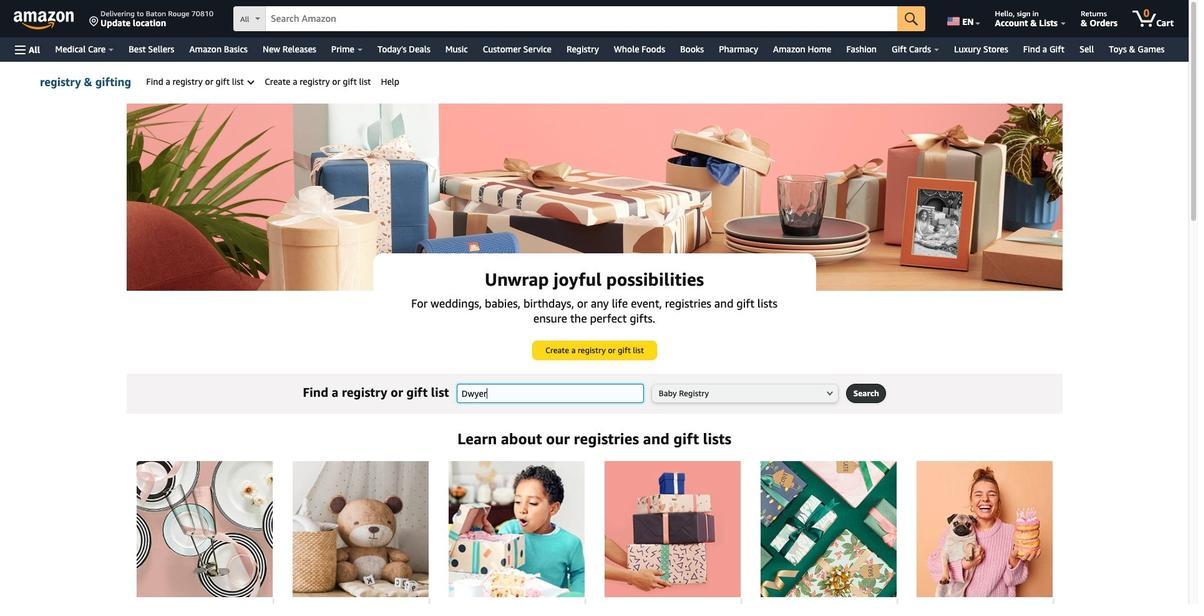 Task type: describe. For each thing, give the bounding box(es) containing it.
baby nursery with crib and teddy bear image
[[293, 461, 429, 598]]

custom gift boxes and confetti image
[[126, 104, 1063, 291]]

none search field inside navigation navigation
[[234, 6, 926, 32]]

navigation navigation
[[0, 0, 1199, 604]]

amazon image
[[14, 11, 74, 30]]

a hand holding a stack of wraped gifts image
[[605, 461, 741, 598]]

a pair of champagne flutes on top of plates with ribbon image
[[136, 461, 273, 598]]

pet parent with dog and dessert image
[[917, 461, 1053, 598]]

a child opening a birthday present image
[[449, 461, 585, 598]]

dropdown image
[[827, 391, 833, 396]]



Task type: locate. For each thing, give the bounding box(es) containing it.
Search by name text field
[[457, 384, 644, 403]]

None submit
[[898, 6, 926, 31], [847, 385, 886, 403], [898, 6, 926, 31], [847, 385, 886, 403]]

None search field
[[234, 6, 926, 32]]

wrapped holiday gifts with name tags image
[[761, 461, 897, 598]]

Search Amazon text field
[[266, 7, 898, 31]]



Task type: vqa. For each thing, say whether or not it's contained in the screenshot.
search box at the top of page
yes



